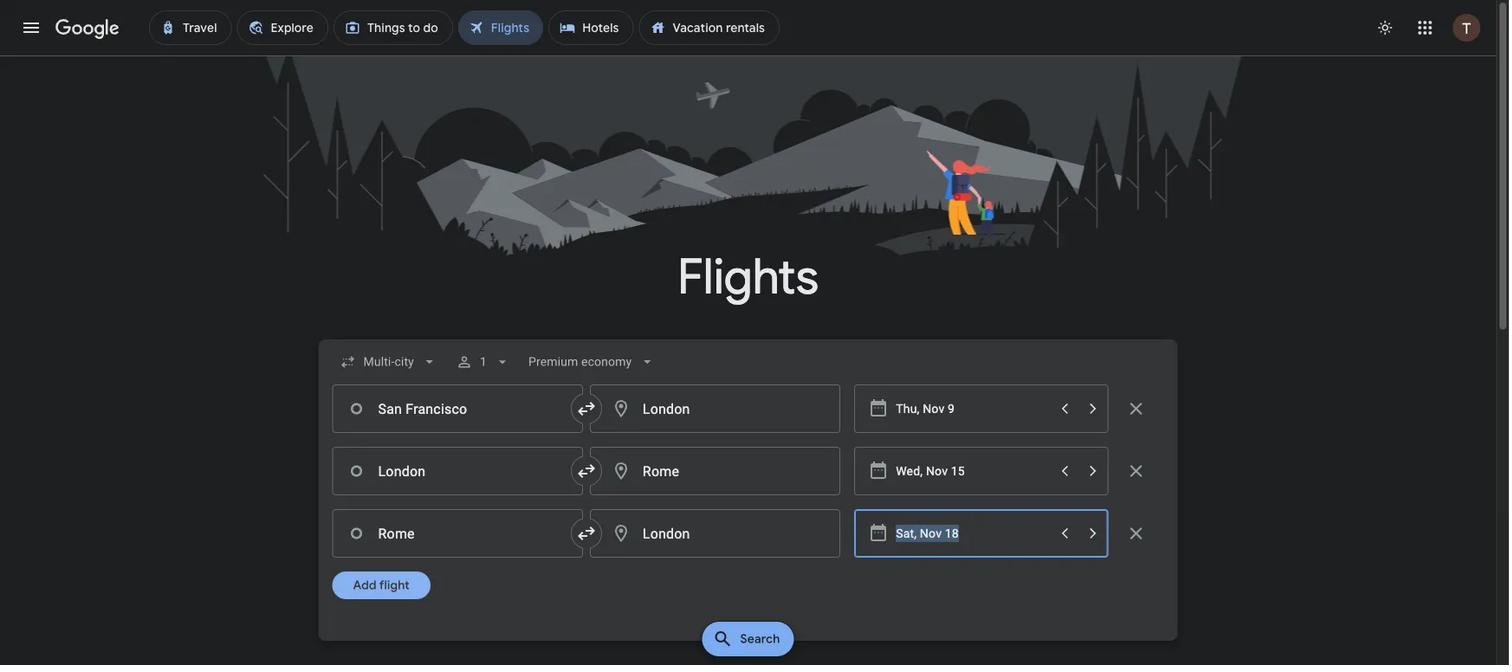 Task type: describe. For each thing, give the bounding box(es) containing it.
add
[[353, 578, 377, 594]]

main menu image
[[21, 17, 42, 38]]

Flight search field
[[305, 340, 1192, 662]]

swap origin and destination. image for remove flight from rome to london on sat, nov 18 icon at the bottom right of the page
[[576, 523, 597, 544]]

flight
[[379, 578, 410, 594]]

departure text field for remove flight from london to rome on wed, nov 15 icon in the right bottom of the page
[[896, 448, 1050, 495]]

swap origin and destination. image
[[576, 461, 597, 482]]

change appearance image
[[1365, 7, 1407, 49]]

1 button
[[449, 341, 518, 383]]



Task type: vqa. For each thing, say whether or not it's contained in the screenshot.
E
no



Task type: locate. For each thing, give the bounding box(es) containing it.
search
[[741, 632, 780, 647]]

None text field
[[332, 385, 583, 433], [590, 385, 841, 433], [590, 447, 841, 496], [332, 510, 583, 558], [590, 510, 841, 558], [332, 385, 583, 433], [590, 385, 841, 433], [590, 447, 841, 496], [332, 510, 583, 558], [590, 510, 841, 558]]

remove flight from san francisco to london on thu, nov 9 image
[[1126, 399, 1147, 419]]

swap origin and destination. image up swap origin and destination. icon
[[576, 399, 597, 419]]

Departure text field
[[896, 386, 1050, 432]]

departure text field for remove flight from rome to london on sat, nov 18 icon at the bottom right of the page
[[896, 510, 1050, 557]]

1
[[480, 355, 487, 369]]

1 vertical spatial swap origin and destination. image
[[576, 523, 597, 544]]

search button
[[702, 622, 794, 657]]

remove flight from london to rome on wed, nov 15 image
[[1126, 461, 1147, 482]]

remove flight from rome to london on sat, nov 18 image
[[1126, 523, 1147, 544]]

2 departure text field from the top
[[896, 510, 1050, 557]]

1 vertical spatial departure text field
[[896, 510, 1050, 557]]

add flight
[[353, 578, 410, 594]]

1 swap origin and destination. image from the top
[[576, 399, 597, 419]]

swap origin and destination. image for remove flight from san francisco to london on thu, nov 9 icon
[[576, 399, 597, 419]]

swap origin and destination. image down swap origin and destination. icon
[[576, 523, 597, 544]]

flights
[[678, 247, 819, 308]]

0 vertical spatial departure text field
[[896, 448, 1050, 495]]

0 vertical spatial swap origin and destination. image
[[576, 399, 597, 419]]

None text field
[[332, 447, 583, 496]]

Departure text field
[[896, 448, 1050, 495], [896, 510, 1050, 557]]

2 swap origin and destination. image from the top
[[576, 523, 597, 544]]

1 departure text field from the top
[[896, 448, 1050, 495]]

swap origin and destination. image
[[576, 399, 597, 419], [576, 523, 597, 544]]

None field
[[332, 347, 445, 378], [522, 347, 663, 378], [332, 347, 445, 378], [522, 347, 663, 378]]

add flight button
[[332, 572, 431, 600]]



